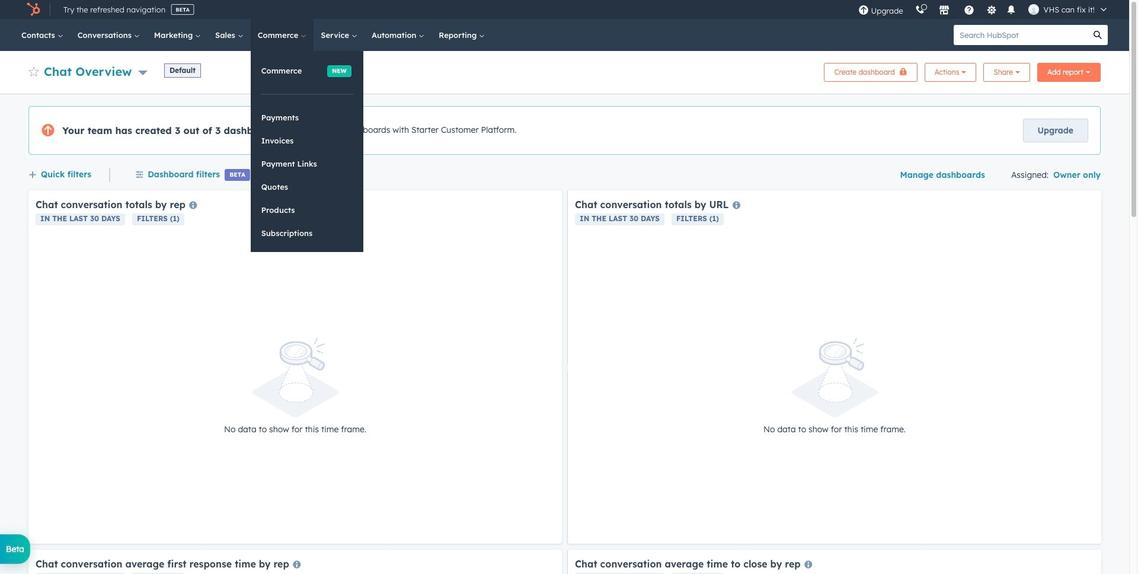 Task type: locate. For each thing, give the bounding box(es) containing it.
menu
[[853, 0, 1116, 19]]

chat conversation totals by rep element
[[28, 190, 562, 544]]

chat conversation average first response time by rep element
[[28, 550, 562, 574]]

banner
[[28, 59, 1101, 82]]



Task type: describe. For each thing, give the bounding box(es) containing it.
jer mill image
[[1029, 4, 1039, 15]]

marketplaces image
[[939, 5, 950, 16]]

chat conversation totals by url element
[[568, 190, 1102, 544]]

chat conversation average time to close by rep element
[[568, 550, 1102, 574]]

commerce menu
[[251, 51, 363, 252]]

Search HubSpot search field
[[954, 25, 1088, 45]]



Task type: vqa. For each thing, say whether or not it's contained in the screenshot.
Search button
no



